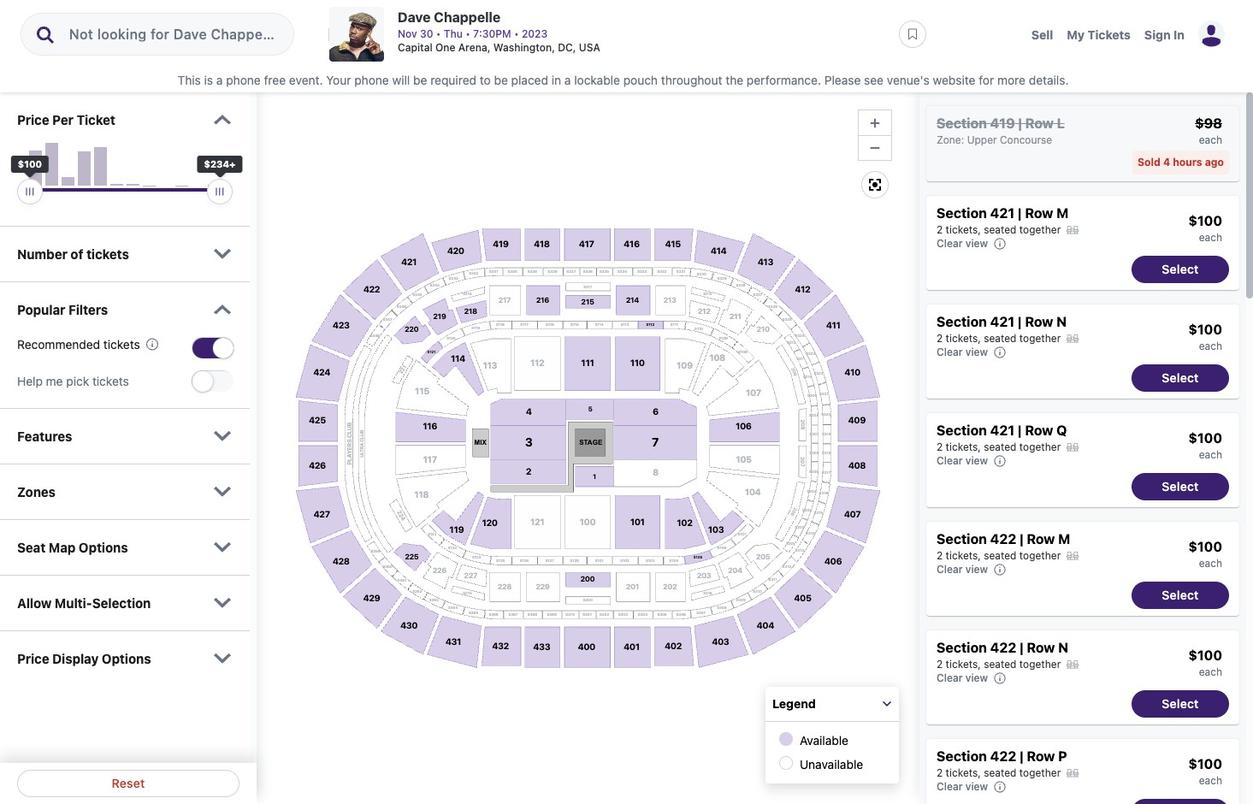 Task type: describe. For each thing, give the bounding box(es) containing it.
price for price display options
[[17, 651, 49, 667]]

$100 each for section 422 | row n
[[1189, 648, 1223, 679]]

, for section 422 | row m
[[978, 549, 981, 562]]

event.
[[289, 73, 323, 87]]

2 a from the left
[[565, 73, 571, 87]]

row for section 421 | row n
[[1025, 314, 1054, 329]]

capital one arena link
[[398, 41, 487, 54]]

section for section 421 | row q
[[937, 423, 987, 438]]

the
[[726, 73, 744, 87]]

select button for section 422 | row m
[[1132, 582, 1230, 609]]

this
[[178, 73, 201, 87]]

pouch
[[624, 73, 658, 87]]

, for section 421 | row q
[[978, 441, 981, 454]]

in
[[1174, 27, 1185, 42]]

$100 for section 422 | row m
[[1189, 539, 1223, 554]]

view for section 421 | row q
[[966, 455, 988, 467]]

422 for | row n
[[991, 640, 1017, 655]]

2 tickets , seated together for section 421 | row m
[[937, 223, 1061, 236]]

seated for section 422 | row p
[[984, 767, 1017, 780]]

2 phone from the left
[[355, 73, 389, 87]]

required
[[431, 73, 477, 87]]

me
[[46, 373, 63, 388]]

m for section 422 | row m
[[1059, 531, 1071, 547]]

2 tickets , seated together for section 421 | row n
[[937, 332, 1061, 345]]

$100 for section 421 | row n
[[1189, 322, 1223, 337]]

legend button
[[766, 687, 899, 721]]

view for section 422 | row n
[[966, 672, 988, 685]]

section 422 | row n
[[937, 640, 1069, 655]]

422 for | row m
[[991, 531, 1017, 547]]

arena
[[458, 41, 487, 54]]

1 be from the left
[[413, 73, 427, 87]]

each for section 422 | row n
[[1199, 666, 1223, 679]]

dc,
[[558, 41, 576, 54]]

filters
[[69, 302, 108, 317]]

allow multi-selection
[[17, 596, 151, 611]]

nov
[[398, 27, 417, 40]]

seated for section 421 | row q
[[984, 441, 1017, 454]]

2 be from the left
[[494, 73, 508, 87]]

reset button
[[17, 770, 240, 797]]

$100 each for section 422 | row m
[[1189, 539, 1223, 570]]

30
[[420, 27, 433, 40]]

select button for section 421 | row n
[[1132, 365, 1230, 392]]

, for section 422 | row p
[[978, 767, 981, 780]]

to
[[480, 73, 491, 87]]

tickets right pick
[[92, 373, 129, 388]]

| for section 422 | row m
[[1020, 531, 1024, 547]]

2 for section 421 | row m
[[937, 223, 943, 236]]

select for section 421 | row q
[[1162, 479, 1199, 494]]

select button for section 422 | row n
[[1132, 691, 1230, 718]]

2 tickets , seated together for section 421 | row q
[[937, 441, 1061, 454]]

usa
[[579, 41, 601, 54]]

capital
[[398, 41, 433, 54]]

section 422 | row p
[[937, 749, 1068, 764]]

select for section 422 | row n
[[1162, 697, 1199, 711]]

row for section 422 | row p
[[1027, 749, 1055, 764]]

together for section 421 | row n
[[1020, 332, 1061, 345]]

| for section 421 | row q
[[1018, 423, 1022, 438]]

421 for | row q
[[991, 423, 1015, 438]]

421 for | row m
[[991, 205, 1015, 221]]

washington,
[[494, 41, 555, 54]]

free
[[264, 73, 286, 87]]

row for section 422 | row n
[[1027, 640, 1055, 655]]

| for section 421 | row m
[[1018, 205, 1022, 221]]

popular filters
[[17, 302, 108, 317]]

my tickets link
[[1067, 27, 1131, 42]]

dave chappelle tickets image
[[329, 7, 384, 62]]

pick
[[66, 373, 89, 388]]

2 for section 422 | row m
[[937, 549, 943, 562]]

seat
[[17, 540, 46, 555]]

$100 each for section 421 | row q
[[1189, 430, 1223, 461]]

tickets for section 422 | row p
[[946, 767, 978, 780]]

in
[[552, 73, 561, 87]]

2 tickets , seated together for section 422 | row p
[[937, 767, 1061, 780]]

clear view for section 421 | row q
[[937, 455, 988, 467]]

section 422 | row m
[[937, 531, 1071, 547]]

dave chappelle nov 30 • thu • 7:30pm • 2023 capital one arena , washington, dc, usa
[[398, 9, 601, 54]]

2 for section 421 | row n
[[937, 332, 943, 345]]

section 421 | row n
[[937, 314, 1067, 329]]

together for section 422 | row p
[[1020, 767, 1061, 780]]

each for section 422 | row m
[[1199, 557, 1223, 570]]

tickets right the 'of'
[[86, 246, 129, 262]]

map
[[49, 540, 76, 555]]

see
[[864, 73, 884, 87]]

will
[[392, 73, 410, 87]]

each for section 421 | row q
[[1199, 448, 1223, 461]]

select for section 421 | row n
[[1162, 371, 1199, 385]]

please
[[825, 73, 861, 87]]

| for section 422 | row p
[[1020, 749, 1024, 764]]

price display options
[[17, 651, 151, 667]]

, for section 422 | row n
[[978, 658, 981, 671]]

your
[[326, 73, 351, 87]]

placed
[[511, 73, 548, 87]]

2023
[[522, 27, 548, 40]]

tooltip image for | row q
[[994, 454, 1007, 468]]

thu
[[444, 27, 463, 40]]

number of tickets
[[17, 246, 129, 262]]

row for section 421 | row q
[[1025, 423, 1054, 438]]

7:30pm
[[473, 27, 511, 40]]

clear for section 422 | row n
[[937, 672, 963, 685]]

, for section 421 | row n
[[978, 332, 981, 345]]

| for section 421 | row n
[[1018, 314, 1022, 329]]

view for section 422 | row m
[[966, 563, 988, 576]]

1 • from the left
[[436, 27, 441, 40]]

row for section 421 | row m
[[1025, 205, 1054, 221]]

section for section 421 | row m
[[937, 205, 987, 221]]

3 • from the left
[[514, 27, 519, 40]]

tickets for section 422 | row m
[[946, 549, 978, 562]]

$100 each for section 421 | row n
[[1189, 322, 1223, 353]]

options for price display options
[[102, 651, 151, 667]]



Task type: vqa. For each thing, say whether or not it's contained in the screenshot.
the Clear view for Section 422 | Row P
yes



Task type: locate. For each thing, give the bounding box(es) containing it.
tickets for section 421 | row n
[[946, 332, 978, 345]]

recommended
[[17, 337, 100, 352]]

n
[[1057, 314, 1067, 329], [1059, 640, 1069, 655]]

my tickets
[[1067, 27, 1131, 42]]

m for section 421 | row m
[[1057, 205, 1069, 221]]

6 clear from the top
[[937, 781, 963, 793]]

2 tooltip image from the top
[[994, 454, 1007, 468]]

1 tooltip image from the top
[[994, 237, 1007, 251]]

2 422 from the top
[[991, 640, 1017, 655]]

2 421 from the top
[[991, 314, 1015, 329]]

2 tickets , seated together down section 421 | row m on the right of page
[[937, 223, 1061, 236]]

clear down section 421 | row n
[[937, 346, 963, 359]]

tickets
[[1088, 27, 1131, 42]]

|
[[1018, 205, 1022, 221], [1018, 314, 1022, 329], [1018, 423, 1022, 438], [1020, 531, 1024, 547], [1020, 640, 1024, 655], [1020, 749, 1024, 764]]

3 view from the top
[[966, 455, 988, 467]]

display
[[52, 651, 99, 667]]

a
[[216, 73, 223, 87], [565, 73, 571, 87]]

, down section 422 | row m
[[978, 549, 981, 562]]

0 horizontal spatial •
[[436, 27, 441, 40]]

$100 for section 422 | row n
[[1189, 648, 1223, 663]]

1 vertical spatial 421
[[991, 314, 1015, 329]]

,
[[487, 41, 491, 54], [978, 223, 981, 236], [978, 332, 981, 345], [978, 441, 981, 454], [978, 549, 981, 562], [978, 658, 981, 671], [978, 767, 981, 780]]

sign
[[1145, 27, 1171, 42]]

, inside dave chappelle nov 30 • thu • 7:30pm • 2023 capital one arena , washington, dc, usa
[[487, 41, 491, 54]]

clear down section 421 | row q
[[937, 455, 963, 467]]

3 clear from the top
[[937, 455, 963, 467]]

together down section 422 | row m
[[1020, 549, 1061, 562]]

5 clear from the top
[[937, 672, 963, 685]]

website
[[933, 73, 976, 87]]

2 section from the top
[[937, 314, 987, 329]]

2 for section 422 | row p
[[937, 767, 943, 780]]

together down section 422 | row n
[[1020, 658, 1061, 671]]

4 clear from the top
[[937, 563, 963, 576]]

4 section from the top
[[937, 531, 987, 547]]

tickets down section 421 | row m on the right of page
[[946, 223, 978, 236]]

5 select button from the top
[[1132, 691, 1230, 718]]

2 $100 each from the top
[[1189, 322, 1223, 353]]

select button for section 421 | row q
[[1132, 473, 1230, 501]]

this is a phone free event. your phone will be required to be placed in a lockable pouch throughout the performance. please see venue's website for more details.
[[178, 73, 1072, 87]]

0 vertical spatial m
[[1057, 205, 1069, 221]]

tooltip image down section 421 | row m on the right of page
[[994, 237, 1007, 251]]

select for section 421 | row m
[[1162, 262, 1199, 276]]

1 each from the top
[[1199, 231, 1223, 244]]

, down section 421 | row m on the right of page
[[978, 223, 981, 236]]

clear down section 422 | row n
[[937, 672, 963, 685]]

2 vertical spatial 422
[[991, 749, 1017, 764]]

be right to at left
[[494, 73, 508, 87]]

• up washington,
[[514, 27, 519, 40]]

1 2 tickets , seated together from the top
[[937, 223, 1061, 236]]

2 tickets , seated together for section 422 | row m
[[937, 549, 1061, 562]]

seated down section 422 | row m
[[984, 549, 1017, 562]]

5 2 from the top
[[937, 658, 943, 671]]

0 horizontal spatial be
[[413, 73, 427, 87]]

each for section 421 | row m
[[1199, 231, 1223, 244]]

2 down section 422 | row m
[[937, 549, 943, 562]]

phone left free
[[226, 73, 261, 87]]

1 horizontal spatial be
[[494, 73, 508, 87]]

2 clear from the top
[[937, 346, 963, 359]]

a right is
[[216, 73, 223, 87]]

4 together from the top
[[1020, 549, 1061, 562]]

options
[[79, 540, 128, 555], [102, 651, 151, 667]]

together down section 421 | row n
[[1020, 332, 1061, 345]]

tooltip image down section 422 | row m
[[994, 563, 1007, 577]]

6 clear view from the top
[[937, 781, 988, 793]]

seated down section 421 | row m on the right of page
[[984, 223, 1017, 236]]

2 together from the top
[[1020, 332, 1061, 345]]

• up arena
[[466, 27, 470, 40]]

seated for section 422 | row n
[[984, 658, 1017, 671]]

clear view for section 422 | row p
[[937, 781, 988, 793]]

view down section 421 | row q
[[966, 455, 988, 467]]

5 view from the top
[[966, 672, 988, 685]]

$100 for section 421 | row q
[[1189, 430, 1223, 446]]

zones
[[17, 484, 56, 500]]

price for price per ticket
[[17, 112, 49, 127]]

options for seat map options
[[79, 540, 128, 555]]

seated down section 421 | row n
[[984, 332, 1017, 345]]

tooltip image down section 422 | row p
[[994, 780, 1007, 794]]

row for section 422 | row m
[[1027, 531, 1055, 547]]

2 tickets , seated together for section 422 | row n
[[937, 658, 1061, 671]]

421
[[991, 205, 1015, 221], [991, 314, 1015, 329], [991, 423, 1015, 438]]

5 $100 each from the top
[[1189, 648, 1223, 679]]

together for section 421 | row m
[[1020, 223, 1061, 236]]

3 tooltip image from the top
[[994, 672, 1007, 685]]

1 price from the top
[[17, 112, 49, 127]]

2 tooltip image from the top
[[994, 563, 1007, 577]]

sell link
[[1032, 27, 1054, 42]]

$234+
[[204, 158, 236, 169]]

4 clear view from the top
[[937, 563, 988, 576]]

together for section 422 | row m
[[1020, 549, 1061, 562]]

1 vertical spatial price
[[17, 651, 49, 667]]

clear for section 422 | row m
[[937, 563, 963, 576]]

sign in link
[[1145, 27, 1185, 42]]

0 vertical spatial 422
[[991, 531, 1017, 547]]

3 together from the top
[[1020, 441, 1061, 454]]

help me pick tickets
[[17, 373, 129, 388]]

is
[[204, 73, 213, 87]]

available
[[800, 733, 849, 748]]

, down section 421 | row q
[[978, 441, 981, 454]]

tickets down section 422 | row m
[[946, 549, 978, 562]]

1 view from the top
[[966, 237, 988, 250]]

$100 each
[[1189, 213, 1223, 244], [1189, 322, 1223, 353], [1189, 430, 1223, 461], [1189, 539, 1223, 570], [1189, 648, 1223, 679], [1189, 756, 1223, 787]]

4 each from the top
[[1199, 557, 1223, 570]]

clear view for section 422 | row m
[[937, 563, 988, 576]]

clear view for section 421 | row n
[[937, 346, 988, 359]]

$100 for section 421 | row m
[[1189, 213, 1223, 228]]

, down section 421 | row n
[[978, 332, 981, 345]]

2 down section 422 | row n
[[937, 658, 943, 671]]

3 select button from the top
[[1132, 473, 1230, 501]]

tickets down section 422 | row n
[[946, 658, 978, 671]]

clear view down section 422 | row p
[[937, 781, 988, 793]]

seated
[[984, 223, 1017, 236], [984, 332, 1017, 345], [984, 441, 1017, 454], [984, 549, 1017, 562], [984, 658, 1017, 671], [984, 767, 1017, 780]]

0 vertical spatial n
[[1057, 314, 1067, 329]]

6 $100 each from the top
[[1189, 756, 1223, 787]]

2 tickets , seated together down section 421 | row n
[[937, 332, 1061, 345]]

0 horizontal spatial phone
[[226, 73, 261, 87]]

3 section from the top
[[937, 423, 987, 438]]

0 vertical spatial options
[[79, 540, 128, 555]]

5 select from the top
[[1162, 697, 1199, 711]]

2 2 tickets , seated together from the top
[[937, 332, 1061, 345]]

view down section 421 | row n
[[966, 346, 988, 359]]

1 phone from the left
[[226, 73, 261, 87]]

3 each from the top
[[1199, 448, 1223, 461]]

help
[[17, 373, 43, 388]]

5 section from the top
[[937, 640, 987, 655]]

ticket
[[77, 112, 115, 127]]

select for section 422 | row m
[[1162, 588, 1199, 602]]

1 select from the top
[[1162, 262, 1199, 276]]

, for section 421 | row m
[[978, 223, 981, 236]]

chappelle
[[434, 9, 501, 25]]

, down section 422 | row p
[[978, 767, 981, 780]]

$100 for section 422 | row p
[[1189, 756, 1223, 772]]

section
[[937, 205, 987, 221], [937, 314, 987, 329], [937, 423, 987, 438], [937, 531, 987, 547], [937, 640, 987, 655], [937, 749, 987, 764]]

phone left will
[[355, 73, 389, 87]]

clear for section 422 | row p
[[937, 781, 963, 793]]

popular
[[17, 302, 65, 317]]

section 421 | row q
[[937, 423, 1067, 438]]

4 select button from the top
[[1132, 582, 1230, 609]]

tooltip image for | row n
[[994, 672, 1007, 685]]

3 2 tickets , seated together from the top
[[937, 441, 1061, 454]]

tooltip image for | row p
[[994, 780, 1007, 794]]

clear down section 421 | row m on the right of page
[[937, 237, 963, 250]]

lockable
[[574, 73, 620, 87]]

1 horizontal spatial •
[[466, 27, 470, 40]]

2 tickets , seated together down section 422 | row m
[[937, 549, 1061, 562]]

$100
[[18, 158, 42, 169], [1189, 213, 1223, 228], [1189, 322, 1223, 337], [1189, 430, 1223, 446], [1189, 539, 1223, 554], [1189, 648, 1223, 663], [1189, 756, 1223, 772]]

tooltip image down section 422 | row n
[[994, 672, 1007, 685]]

4 view from the top
[[966, 563, 988, 576]]

price
[[17, 112, 49, 127], [17, 651, 49, 667]]

venue's
[[887, 73, 930, 87]]

4 seated from the top
[[984, 549, 1017, 562]]

clear down section 422 | row p
[[937, 781, 963, 793]]

2 tickets , seated together down section 422 | row n
[[937, 658, 1061, 671]]

2 • from the left
[[466, 27, 470, 40]]

1 horizontal spatial phone
[[355, 73, 389, 87]]

2 2 from the top
[[937, 332, 943, 345]]

tooltip image
[[994, 346, 1007, 359], [994, 563, 1007, 577]]

1 tooltip image from the top
[[994, 346, 1007, 359]]

view down section 422 | row n
[[966, 672, 988, 685]]

•
[[436, 27, 441, 40], [466, 27, 470, 40], [514, 27, 519, 40]]

together for section 422 | row n
[[1020, 658, 1061, 671]]

section for section 422 | row n
[[937, 640, 987, 655]]

1 2 from the top
[[937, 223, 943, 236]]

view down section 422 | row p
[[966, 781, 988, 793]]

| for section 422 | row n
[[1020, 640, 1024, 655]]

2 down section 421 | row q
[[937, 441, 943, 454]]

clear down section 422 | row m
[[937, 563, 963, 576]]

tickets for section 421 | row q
[[946, 441, 978, 454]]

clear view down section 421 | row m on the right of page
[[937, 237, 988, 250]]

section 421 | row m
[[937, 205, 1069, 221]]

n for section 421 | row n
[[1057, 314, 1067, 329]]

view
[[966, 237, 988, 250], [966, 346, 988, 359], [966, 455, 988, 467], [966, 563, 988, 576], [966, 672, 988, 685], [966, 781, 988, 793]]

per
[[52, 112, 74, 127]]

price left per
[[17, 112, 49, 127]]

421 for | row n
[[991, 314, 1015, 329]]

5 clear view from the top
[[937, 672, 988, 685]]

throughout
[[661, 73, 723, 87]]

clear for section 421 | row n
[[937, 346, 963, 359]]

tickets down section 421 | row n
[[946, 332, 978, 345]]

seated down section 422 | row n
[[984, 658, 1017, 671]]

clear view down section 422 | row n
[[937, 672, 988, 685]]

multi-
[[55, 596, 92, 611]]

number
[[17, 246, 67, 262]]

legend
[[773, 697, 816, 711]]

4 2 from the top
[[937, 549, 943, 562]]

unavailable
[[800, 757, 864, 772]]

dave chappelle link
[[398, 7, 601, 27]]

more
[[998, 73, 1026, 87]]

6 2 tickets , seated together from the top
[[937, 767, 1061, 780]]

clear for section 421 | row q
[[937, 455, 963, 467]]

clear view down section 422 | row m
[[937, 563, 988, 576]]

clear
[[937, 237, 963, 250], [937, 346, 963, 359], [937, 455, 963, 467], [937, 563, 963, 576], [937, 672, 963, 685], [937, 781, 963, 793]]

1 vertical spatial tooltip image
[[994, 563, 1007, 577]]

1 select button from the top
[[1132, 256, 1230, 283]]

tooltip image down section 421 | row n
[[994, 346, 1007, 359]]

section for section 422 | row p
[[937, 749, 987, 764]]

clear for section 421 | row m
[[937, 237, 963, 250]]

together down p
[[1020, 767, 1061, 780]]

5 seated from the top
[[984, 658, 1017, 671]]

details.
[[1029, 73, 1069, 87]]

seated down section 422 | row p
[[984, 767, 1017, 780]]

p
[[1059, 749, 1068, 764]]

together down q
[[1020, 441, 1061, 454]]

clear view down section 421 | row n
[[937, 346, 988, 359]]

2 view from the top
[[966, 346, 988, 359]]

performance.
[[747, 73, 821, 87]]

tickets for section 422 | row n
[[946, 658, 978, 671]]

together
[[1020, 223, 1061, 236], [1020, 332, 1061, 345], [1020, 441, 1061, 454], [1020, 549, 1061, 562], [1020, 658, 1061, 671], [1020, 767, 1061, 780]]

price per ticket
[[17, 112, 115, 127]]

section for section 421 | row n
[[937, 314, 987, 329]]

1 seated from the top
[[984, 223, 1017, 236]]

features
[[17, 429, 72, 444]]

1 $100 each from the top
[[1189, 213, 1223, 244]]

2 tickets , seated together down section 421 | row q
[[937, 441, 1061, 454]]

5 2 tickets , seated together from the top
[[937, 658, 1061, 671]]

view down section 421 | row m on the right of page
[[966, 237, 988, 250]]

5 together from the top
[[1020, 658, 1061, 671]]

tickets for section 421 | row m
[[946, 223, 978, 236]]

dave
[[398, 9, 431, 25]]

2 price from the top
[[17, 651, 49, 667]]

one
[[436, 41, 456, 54]]

options right display
[[102, 651, 151, 667]]

$100 each for section 422 | row p
[[1189, 756, 1223, 787]]

row
[[1025, 205, 1054, 221], [1025, 314, 1054, 329], [1025, 423, 1054, 438], [1027, 531, 1055, 547], [1027, 640, 1055, 655], [1027, 749, 1055, 764]]

tooltip image down section 421 | row q
[[994, 454, 1007, 468]]

2 seated from the top
[[984, 332, 1017, 345]]

view for section 421 | row m
[[966, 237, 988, 250]]

0 horizontal spatial a
[[216, 73, 223, 87]]

, down 7:30pm
[[487, 41, 491, 54]]

2 down section 421 | row m on the right of page
[[937, 223, 943, 236]]

tooltip image
[[994, 237, 1007, 251], [994, 454, 1007, 468], [994, 672, 1007, 685], [994, 780, 1007, 794]]

section for section 422 | row m
[[937, 531, 987, 547]]

seat map options
[[17, 540, 128, 555]]

1 421 from the top
[[991, 205, 1015, 221]]

1 section from the top
[[937, 205, 987, 221]]

2 down section 421 | row n
[[937, 332, 943, 345]]

2 each from the top
[[1199, 340, 1223, 353]]

1 422 from the top
[[991, 531, 1017, 547]]

clear view
[[937, 237, 988, 250], [937, 346, 988, 359], [937, 455, 988, 467], [937, 563, 988, 576], [937, 672, 988, 685], [937, 781, 988, 793]]

$100 each for section 421 | row m
[[1189, 213, 1223, 244]]

tickets
[[946, 223, 978, 236], [86, 246, 129, 262], [946, 332, 978, 345], [103, 337, 140, 352], [92, 373, 129, 388], [946, 441, 978, 454], [946, 549, 978, 562], [946, 658, 978, 671], [946, 767, 978, 780]]

sign in
[[1145, 27, 1185, 42]]

3 seated from the top
[[984, 441, 1017, 454]]

my
[[1067, 27, 1085, 42]]

1 vertical spatial m
[[1059, 531, 1071, 547]]

select
[[1162, 262, 1199, 276], [1162, 371, 1199, 385], [1162, 479, 1199, 494], [1162, 588, 1199, 602], [1162, 697, 1199, 711]]

1 vertical spatial options
[[102, 651, 151, 667]]

2 tickets , seated together down section 422 | row p
[[937, 767, 1061, 780]]

price left display
[[17, 651, 49, 667]]

3 $100 each from the top
[[1189, 430, 1223, 461]]

tooltip image for 421
[[994, 346, 1007, 359]]

seated for section 421 | row n
[[984, 332, 1017, 345]]

2 for section 421 | row q
[[937, 441, 943, 454]]

1 clear view from the top
[[937, 237, 988, 250]]

1 vertical spatial n
[[1059, 640, 1069, 655]]

6 together from the top
[[1020, 767, 1061, 780]]

6 2 from the top
[[937, 767, 943, 780]]

4 $100 each from the top
[[1189, 539, 1223, 570]]

• right "30"
[[436, 27, 441, 40]]

6 view from the top
[[966, 781, 988, 793]]

3 clear view from the top
[[937, 455, 988, 467]]

6 seated from the top
[[984, 767, 1017, 780]]

4 tooltip image from the top
[[994, 780, 1007, 794]]

3 2 from the top
[[937, 441, 943, 454]]

recommended tickets
[[17, 337, 140, 352]]

2 clear view from the top
[[937, 346, 988, 359]]

tooltip image for 422
[[994, 563, 1007, 577]]

tickets down section 421 | row q
[[946, 441, 978, 454]]

seated down section 421 | row q
[[984, 441, 1017, 454]]

clear view down section 421 | row q
[[937, 455, 988, 467]]

5 each from the top
[[1199, 666, 1223, 679]]

0 vertical spatial tooltip image
[[994, 346, 1007, 359]]

reset
[[112, 776, 145, 791]]

2 down section 422 | row p
[[937, 767, 943, 780]]

3 select from the top
[[1162, 479, 1199, 494]]

seated for section 422 | row m
[[984, 549, 1017, 562]]

2 vertical spatial 421
[[991, 423, 1015, 438]]

0 vertical spatial price
[[17, 112, 49, 127]]

0 vertical spatial 421
[[991, 205, 1015, 221]]

for
[[979, 73, 994, 87]]

view down section 422 | row m
[[966, 563, 988, 576]]

a right in
[[565, 73, 571, 87]]

1 together from the top
[[1020, 223, 1061, 236]]

1 vertical spatial 422
[[991, 640, 1017, 655]]

3 421 from the top
[[991, 423, 1015, 438]]

select button for section 421 | row m
[[1132, 256, 1230, 283]]

m
[[1057, 205, 1069, 221], [1059, 531, 1071, 547]]

, down section 422 | row n
[[978, 658, 981, 671]]

6 each from the top
[[1199, 774, 1223, 787]]

each for section 421 | row n
[[1199, 340, 1223, 353]]

together down section 421 | row m on the right of page
[[1020, 223, 1061, 236]]

options right map
[[79, 540, 128, 555]]

2 select button from the top
[[1132, 365, 1230, 392]]

q
[[1057, 423, 1067, 438]]

2 horizontal spatial •
[[514, 27, 519, 40]]

of
[[71, 246, 83, 262]]

select button
[[1132, 256, 1230, 283], [1132, 365, 1230, 392], [1132, 473, 1230, 501], [1132, 582, 1230, 609], [1132, 691, 1230, 718]]

be right will
[[413, 73, 427, 87]]

clear view for section 422 | row n
[[937, 672, 988, 685]]

each for section 422 | row p
[[1199, 774, 1223, 787]]

clear view for section 421 | row m
[[937, 237, 988, 250]]

allow
[[17, 596, 52, 611]]

1 clear from the top
[[937, 237, 963, 250]]

n for section 422 | row n
[[1059, 640, 1069, 655]]

Not looking for Dave Chappelle? search field
[[56, 14, 291, 55]]

seated for section 421 | row m
[[984, 223, 1017, 236]]

4 2 tickets , seated together from the top
[[937, 549, 1061, 562]]

422 for | row p
[[991, 749, 1017, 764]]

together for section 421 | row q
[[1020, 441, 1061, 454]]

1 a from the left
[[216, 73, 223, 87]]

6 section from the top
[[937, 749, 987, 764]]

1 horizontal spatial a
[[565, 73, 571, 87]]

view for section 421 | row n
[[966, 346, 988, 359]]

tickets down section 422 | row p
[[946, 767, 978, 780]]

3 422 from the top
[[991, 749, 1017, 764]]

2 select from the top
[[1162, 371, 1199, 385]]

4 select from the top
[[1162, 588, 1199, 602]]

selection
[[92, 596, 151, 611]]

422
[[991, 531, 1017, 547], [991, 640, 1017, 655], [991, 749, 1017, 764]]

tickets down filters at the left of the page
[[103, 337, 140, 352]]

sell
[[1032, 27, 1054, 42]]



